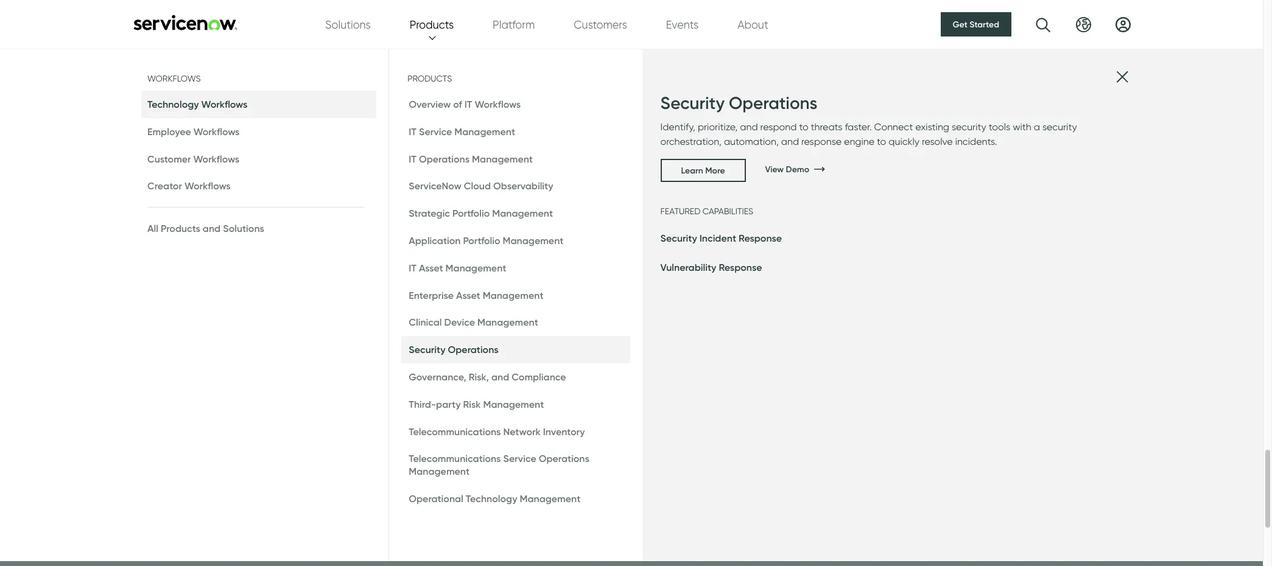 Task type: locate. For each thing, give the bounding box(es) containing it.
0 vertical spatial products
[[410, 18, 454, 31]]

of for overview
[[453, 98, 462, 110]]

asset up the enterprise
[[419, 262, 443, 274]]

learn more
[[681, 165, 725, 176]]

service down telecommunications network inventory link
[[504, 453, 537, 465]]

it down it service management
[[409, 153, 417, 165]]

third-party risk management
[[409, 398, 544, 411]]

asset up portal
[[456, 289, 481, 301]]

workflows
[[147, 74, 201, 83], [201, 98, 248, 110], [475, 98, 521, 110], [194, 125, 240, 138], [193, 153, 240, 165], [185, 180, 231, 192]]

now
[[391, 306, 411, 318]]

it operations management link
[[402, 145, 630, 173]]

0 horizontal spatial support
[[413, 306, 450, 318]]

response
[[739, 232, 782, 245], [719, 262, 762, 274]]

telecommunications up operational at the left bottom of page
[[409, 453, 501, 465]]

2 telecommunications from the top
[[409, 453, 501, 465]]

1 vertical spatial portfolio
[[463, 235, 501, 247]]

solutions
[[325, 18, 371, 31], [223, 222, 264, 235]]

to left threats
[[800, 121, 809, 133]]

1 vertical spatial products
[[408, 74, 452, 83]]

0 vertical spatial telecommunications
[[409, 426, 501, 438]]

telecommunications
[[409, 426, 501, 438], [409, 453, 501, 465]]

of down connect
[[885, 144, 896, 159]]

security operations
[[661, 93, 818, 113], [409, 344, 499, 356]]

customer
[[147, 153, 191, 165]]

management for strategic portfolio management
[[492, 207, 553, 219]]

1 horizontal spatial technology
[[466, 493, 518, 505]]

1 vertical spatial asset
[[456, 289, 481, 301]]

1 horizontal spatial solutions
[[325, 18, 371, 31]]

0 vertical spatial to
[[800, 121, 809, 133]]

1 horizontal spatial servicenow
[[611, 117, 690, 135]]

0 vertical spatial services
[[391, 253, 432, 267]]

university
[[827, 144, 882, 159]]

uci logo image
[[827, 79, 948, 118]]

get
[[953, 19, 968, 30], [514, 117, 539, 135]]

capabilities
[[703, 207, 754, 217]]

and for identify, prioritize, and respond to threats faster. connect existing security tools with a security orchestration, automation, and response engine to quickly resolve incidents.
[[740, 121, 758, 133]]

security for security incident response link
[[661, 232, 697, 245]]

it for operations
[[409, 153, 417, 165]]

0 horizontal spatial to
[[800, 121, 809, 133]]

technology
[[147, 98, 199, 110], [466, 493, 518, 505]]

1 vertical spatial response
[[719, 262, 762, 274]]

0 horizontal spatial solutions
[[223, 222, 264, 235]]

support down the enterprise
[[413, 306, 450, 318]]

1 horizontal spatial of
[[885, 144, 896, 159]]

1 vertical spatial technology
[[466, 493, 518, 505]]

0 horizontal spatial get
[[514, 117, 539, 135]]

management for enterprise asset management
[[483, 289, 544, 301]]

0 vertical spatial asset
[[419, 262, 443, 274]]

management down telecommunications service operations management "link" at left bottom
[[520, 493, 581, 505]]

portfolio inside 'link'
[[463, 235, 501, 247]]

quickly
[[889, 136, 920, 148]]

clinical
[[409, 316, 442, 329]]

management down governance, risk, and compliance link
[[483, 398, 544, 411]]

management inside 'link'
[[503, 235, 564, 247]]

management down strategic portfolio management link
[[503, 235, 564, 247]]

workflows down employee workflows
[[193, 153, 240, 165]]

operations down it service management
[[419, 153, 470, 165]]

it up the enterprise
[[409, 262, 417, 274]]

tools
[[989, 121, 1011, 133]]

support
[[457, 253, 497, 267], [413, 306, 450, 318]]

operations down inventory
[[539, 453, 590, 465]]

prioritize,
[[698, 121, 738, 133]]

about button
[[738, 16, 769, 33]]

servicenow image
[[132, 14, 239, 30]]

1 horizontal spatial security
[[1043, 121, 1078, 133]]

service down overview
[[419, 125, 452, 138]]

1 horizontal spatial get
[[953, 19, 968, 30]]

service
[[419, 125, 452, 138], [504, 453, 537, 465]]

device
[[445, 316, 475, 329]]

observability
[[494, 180, 554, 192]]

0 horizontal spatial service
[[419, 125, 452, 138]]

it down overview
[[409, 125, 417, 138]]

clinical device management link
[[402, 309, 630, 336]]

technology up employee
[[147, 98, 199, 110]]

portfolio down cloud
[[453, 207, 490, 219]]

respond
[[761, 121, 797, 133]]

0 horizontal spatial security
[[952, 121, 987, 133]]

technology down telecommunications service operations management
[[466, 493, 518, 505]]

0 vertical spatial of
[[453, 98, 462, 110]]

servicenow up orchestration,
[[611, 117, 690, 135]]

security operations up updates
[[661, 93, 818, 113]]

2 vertical spatial products
[[161, 222, 200, 235]]

vulnerability
[[661, 262, 717, 274]]

security down the clinical
[[409, 344, 446, 356]]

1 vertical spatial servicenow
[[409, 180, 462, 192]]

management up 'now support portal' link
[[483, 289, 544, 301]]

operations down clinical device management
[[448, 344, 499, 356]]

telecommunications inside telecommunications service operations management
[[409, 453, 501, 465]]

response down security incident response link
[[719, 262, 762, 274]]

security
[[952, 121, 987, 133], [1043, 121, 1078, 133]]

1 horizontal spatial service
[[504, 453, 537, 465]]

management
[[455, 125, 515, 138], [472, 153, 533, 165], [492, 207, 553, 219], [503, 235, 564, 247], [446, 262, 507, 274], [483, 289, 544, 301], [478, 316, 538, 329], [483, 398, 544, 411], [409, 466, 470, 478], [520, 493, 581, 505]]

resources
[[644, 253, 694, 267]]

support down application portfolio management
[[457, 253, 497, 267]]

management for it asset management
[[446, 262, 507, 274]]

network
[[504, 426, 541, 438]]

2 vertical spatial security
[[409, 344, 446, 356]]

of for university
[[885, 144, 896, 159]]

services up now on the left of the page
[[391, 279, 428, 291]]

service inside telecommunications service operations management
[[504, 453, 537, 465]]

management for it service management
[[455, 125, 515, 138]]

updates
[[694, 117, 750, 135]]

workflows inside 'link'
[[193, 153, 240, 165]]

1 horizontal spatial security operations
[[661, 93, 818, 113]]

1 horizontal spatial asset
[[456, 289, 481, 301]]

0 vertical spatial security
[[661, 93, 725, 113]]

0 vertical spatial technology
[[147, 98, 199, 110]]

workflows down customer workflows
[[185, 180, 231, 192]]

incident
[[700, 232, 737, 245]]

security up identify,
[[661, 93, 725, 113]]

of up it service management
[[453, 98, 462, 110]]

go to servicenow account image
[[1116, 17, 1131, 32]]

servicenow up "strategic"
[[409, 180, 462, 192]]

irvine
[[960, 144, 990, 159]]

inventory
[[543, 426, 585, 438]]

1 security from the left
[[952, 121, 987, 133]]

operations inside 'link'
[[448, 344, 499, 356]]

management down enterprise asset management link
[[478, 316, 538, 329]]

servicenow
[[611, 117, 690, 135], [409, 180, 462, 192]]

portfolio for application
[[463, 235, 501, 247]]

1 vertical spatial to
[[877, 136, 887, 148]]

1 vertical spatial get
[[514, 117, 539, 135]]

technology workflows
[[147, 98, 248, 110]]

view demo
[[766, 164, 810, 175]]

employee workflows link
[[141, 118, 377, 145]]

governance,
[[409, 371, 467, 383]]

security
[[661, 93, 725, 113], [661, 232, 697, 245], [409, 344, 446, 356]]

telecommunications down party
[[409, 426, 501, 438]]

it for asset
[[409, 262, 417, 274]]

creator
[[147, 180, 182, 192]]

1 vertical spatial service
[[504, 453, 537, 465]]

1 telecommunications from the top
[[409, 426, 501, 438]]

1 horizontal spatial to
[[877, 136, 887, 148]]

and down the application
[[435, 253, 454, 267]]

1 vertical spatial of
[[885, 144, 896, 159]]

get left the the
[[514, 117, 539, 135]]

0 vertical spatial solutions
[[325, 18, 371, 31]]

workflows down technology workflows
[[194, 125, 240, 138]]

management down observability
[[492, 207, 553, 219]]

operations inside telecommunications service operations management
[[539, 453, 590, 465]]

0 horizontal spatial asset
[[419, 262, 443, 274]]

1 vertical spatial services
[[391, 279, 428, 291]]

telecommunications network inventory
[[409, 426, 585, 438]]

and for governance, risk, and compliance
[[492, 371, 510, 383]]

portfolio
[[453, 207, 490, 219], [463, 235, 501, 247]]

0 horizontal spatial security operations
[[409, 344, 499, 356]]

customer workflows link
[[141, 145, 377, 173]]

security inside 'link'
[[409, 344, 446, 356]]

management up operational at the left bottom of page
[[409, 466, 470, 478]]

operations
[[729, 93, 818, 113], [419, 153, 470, 165], [448, 344, 499, 356], [539, 453, 590, 465]]

1 vertical spatial security operations
[[409, 344, 499, 356]]

learn more link
[[661, 159, 746, 182]]

and up automation,
[[740, 121, 758, 133]]

creator workflows
[[147, 180, 231, 192]]

california,
[[899, 144, 957, 159]]

0 vertical spatial portfolio
[[453, 207, 490, 219]]

asset
[[419, 262, 443, 274], [456, 289, 481, 301]]

cloud
[[464, 180, 491, 192]]

and down creator workflows
[[203, 222, 221, 235]]

operational technology management link
[[402, 486, 630, 513]]

0 vertical spatial service
[[419, 125, 452, 138]]

response down "capabilities"
[[739, 232, 782, 245]]

workflows inside "link"
[[194, 125, 240, 138]]

telecommunications service operations management link
[[402, 446, 630, 486]]

party
[[436, 398, 461, 411]]

workflows up employee workflows
[[201, 98, 248, 110]]

services down the application
[[391, 253, 432, 267]]

about
[[738, 18, 769, 31]]

a
[[1034, 121, 1041, 133]]

it up it service management
[[465, 98, 472, 110]]

it for service
[[409, 125, 417, 138]]

management up it operations management
[[455, 125, 515, 138]]

all
[[147, 222, 158, 235]]

0 vertical spatial servicenow
[[611, 117, 690, 135]]

0 vertical spatial support
[[457, 253, 497, 267]]

of
[[453, 98, 462, 110], [885, 144, 896, 159]]

0 horizontal spatial technology
[[147, 98, 199, 110]]

get left started at top
[[953, 19, 968, 30]]

management up enterprise asset management
[[446, 262, 507, 274]]

1 vertical spatial telecommunications
[[409, 453, 501, 465]]

to down connect
[[877, 136, 887, 148]]

get for get the latest servicenow updates
[[514, 117, 539, 135]]

servicenow cloud observability link
[[402, 173, 630, 200]]

1 services from the top
[[391, 253, 432, 267]]

it inside "link"
[[409, 125, 417, 138]]

0 horizontal spatial servicenow
[[409, 180, 462, 192]]

events
[[666, 18, 699, 31]]

asset for it
[[419, 262, 443, 274]]

governance, risk, and compliance
[[409, 371, 566, 383]]

security incident response link
[[661, 232, 782, 247]]

security operations down the device
[[409, 344, 499, 356]]

now support portal link
[[391, 305, 615, 320]]

and right "risk,"
[[492, 371, 510, 383]]

services for services
[[391, 279, 428, 291]]

security up resources
[[661, 232, 697, 245]]

1 horizontal spatial support
[[457, 253, 497, 267]]

2 services from the top
[[391, 279, 428, 291]]

to
[[800, 121, 809, 133], [877, 136, 887, 148]]

security right "a"
[[1043, 121, 1078, 133]]

0 vertical spatial get
[[953, 19, 968, 30]]

workflows for customer workflows
[[193, 153, 240, 165]]

employee workflows
[[147, 125, 240, 138]]

security incident response
[[661, 232, 782, 245]]

1 vertical spatial security
[[661, 232, 697, 245]]

security up incidents.
[[952, 121, 987, 133]]

management down it service management "link"
[[472, 153, 533, 165]]

0 horizontal spatial of
[[453, 98, 462, 110]]

portfolio down 'strategic portfolio management'
[[463, 235, 501, 247]]

and for all products and solutions
[[203, 222, 221, 235]]



Task type: describe. For each thing, give the bounding box(es) containing it.
featured capabilities
[[661, 207, 754, 217]]

university of california, irvine
[[827, 144, 990, 159]]

asset for enterprise
[[456, 289, 481, 301]]

services for services and support
[[391, 253, 432, 267]]

it service management link
[[402, 118, 630, 145]]

security operations inside 'link'
[[409, 344, 499, 356]]

management for application portfolio management
[[503, 235, 564, 247]]

all products and solutions link
[[141, 215, 377, 242]]

third-party risk management link
[[402, 391, 630, 418]]

service for telecommunications
[[504, 453, 537, 465]]

subscribe
[[729, 161, 773, 173]]

1 vertical spatial solutions
[[223, 222, 264, 235]]

it operations management
[[409, 153, 533, 165]]

engine
[[844, 136, 875, 148]]

0 vertical spatial security operations
[[661, 93, 818, 113]]

workflows for employee workflows
[[194, 125, 240, 138]]

operational
[[409, 493, 464, 505]]

more
[[706, 165, 725, 176]]

now support portal
[[391, 306, 479, 318]]

solutions button
[[325, 16, 371, 33]]

security operations link
[[402, 336, 630, 364]]

portfolio for strategic
[[453, 207, 490, 219]]

overview of  it workflows link
[[402, 91, 630, 118]]

learn
[[681, 165, 704, 176]]

products button
[[410, 16, 454, 33]]

management for operational technology management
[[520, 493, 581, 505]]

1 vertical spatial support
[[413, 306, 450, 318]]

services link
[[391, 278, 615, 293]]

the
[[543, 117, 565, 135]]

orchestration,
[[661, 136, 722, 148]]

it asset management
[[409, 262, 507, 274]]

platform
[[493, 18, 535, 31]]

enterprise asset management
[[409, 289, 544, 301]]

service for it
[[419, 125, 452, 138]]

identify,
[[661, 121, 696, 133]]

platform button
[[493, 16, 535, 33]]

get for get started
[[953, 19, 968, 30]]

management for clinical device management
[[478, 316, 538, 329]]

governance, risk, and compliance link
[[402, 364, 630, 391]]

telecommunications for telecommunications service operations management
[[409, 453, 501, 465]]

enterprise
[[409, 289, 454, 301]]

it asset management link
[[402, 255, 630, 282]]

overview
[[409, 98, 451, 110]]

management inside telecommunications service operations management
[[409, 466, 470, 478]]

it service management
[[409, 125, 515, 138]]

with
[[1013, 121, 1032, 133]]

and down respond
[[782, 136, 799, 148]]

customer workflows
[[147, 153, 240, 165]]

strategic portfolio management link
[[402, 200, 630, 227]]

Email text field
[[476, 150, 704, 184]]

workflows up technology workflows
[[147, 74, 201, 83]]

view
[[766, 164, 784, 175]]

operations up respond
[[729, 93, 818, 113]]

0 vertical spatial response
[[739, 232, 782, 245]]

risk,
[[469, 371, 489, 383]]

workflows for creator workflows
[[185, 180, 231, 192]]

telecommunications network inventory link
[[402, 418, 630, 446]]

vulnerability response link
[[661, 262, 762, 276]]

servicenow cloud observability
[[409, 180, 554, 192]]

creator workflows link
[[141, 173, 377, 200]]

demo
[[786, 164, 810, 175]]

services and support
[[391, 253, 497, 267]]

started
[[970, 19, 1000, 30]]

workflows up it service management "link"
[[475, 98, 521, 110]]

enterprise asset management link
[[402, 282, 630, 309]]

technology workflows link
[[141, 91, 377, 118]]

workflows for technology workflows
[[201, 98, 248, 110]]

third-
[[409, 398, 436, 411]]

incidents.
[[956, 136, 998, 148]]

telecommunications service operations management
[[409, 453, 590, 478]]

overview of  it workflows
[[409, 98, 521, 110]]

strategic
[[409, 207, 450, 219]]

employee
[[147, 125, 191, 138]]

threats
[[811, 121, 843, 133]]

resolve
[[922, 136, 953, 148]]

featured
[[661, 207, 701, 217]]

identify, prioritize, and respond to threats faster. connect existing security tools with a security orchestration, automation, and response engine to quickly resolve incidents.
[[661, 121, 1078, 148]]

subscribe button
[[714, 150, 788, 184]]

management for it operations management
[[472, 153, 533, 165]]

application portfolio management link
[[402, 227, 630, 255]]

2 security from the left
[[1043, 121, 1078, 133]]

customers
[[574, 18, 627, 31]]

existing
[[916, 121, 950, 133]]

connect
[[875, 121, 913, 133]]

clinical device management
[[409, 316, 538, 329]]

customers button
[[574, 16, 627, 33]]

automation,
[[724, 136, 779, 148]]

security for security operations 'link'
[[409, 344, 446, 356]]

vulnerability response
[[661, 262, 762, 274]]

strategic portfolio management
[[409, 207, 553, 219]]

risk
[[463, 398, 481, 411]]

events button
[[666, 16, 699, 33]]

get started
[[953, 19, 1000, 30]]

latest
[[569, 117, 607, 135]]

all products and solutions
[[147, 222, 264, 235]]

application
[[409, 235, 461, 247]]

telecommunications for telecommunications network inventory
[[409, 426, 501, 438]]

get the latest servicenow updates
[[514, 117, 750, 135]]

response
[[802, 136, 842, 148]]



Task type: vqa. For each thing, say whether or not it's contained in the screenshot.
bottommost Services
yes



